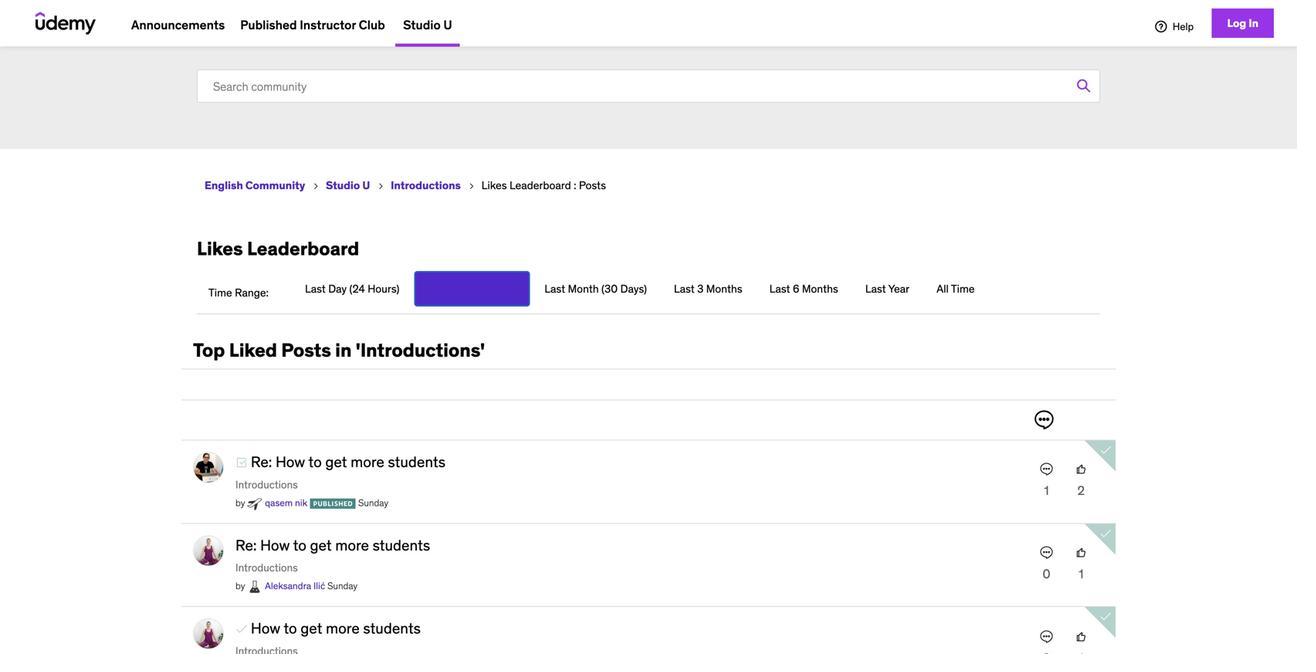 Task type: locate. For each thing, give the bounding box(es) containing it.
0 vertical spatial get
[[325, 453, 347, 471]]

2 by from the top
[[236, 580, 247, 592]]

how to get more students
[[251, 619, 421, 638]]

studio
[[403, 17, 441, 33], [326, 178, 360, 192]]

months right 6
[[802, 282, 839, 296]]

sunday right traveler image
[[359, 497, 389, 509]]

0 horizontal spatial time
[[209, 286, 232, 300]]

1 vertical spatial how
[[260, 536, 290, 555]]

log in link
[[1213, 8, 1275, 38]]

0 vertical spatial by
[[236, 497, 247, 509]]

0 vertical spatial re:
[[251, 453, 272, 471]]

leaderboard left the : on the top left of the page
[[510, 178, 571, 192]]

last left month
[[545, 282, 566, 296]]

0 horizontal spatial studio u
[[326, 178, 370, 192]]

0 vertical spatial leaderboard
[[510, 178, 571, 192]]

time left range:
[[209, 286, 232, 300]]

studio u right "club"
[[403, 17, 452, 33]]

top liked posts in 'introductions' heading
[[193, 339, 485, 362]]

re: right aleksandra ilić image
[[236, 536, 257, 555]]

months inside button
[[802, 282, 839, 296]]

0 vertical spatial sunday
[[359, 497, 389, 509]]

1 right 0
[[1079, 566, 1084, 582]]

get up traveler image
[[325, 453, 347, 471]]

0 vertical spatial studio u
[[403, 17, 452, 33]]

qasem nik
[[265, 497, 308, 509]]

time right all
[[952, 282, 975, 296]]

u
[[444, 17, 452, 33], [363, 178, 370, 192]]

last year button
[[854, 272, 922, 306]]

0 vertical spatial u
[[444, 17, 452, 33]]

1
[[1045, 483, 1050, 499], [1079, 566, 1084, 582]]

english
[[205, 178, 243, 192]]

to inside re: how to get more students introductions
[[293, 536, 307, 555]]

qasem nik image
[[193, 452, 224, 483]]

posts
[[579, 178, 606, 192], [281, 339, 331, 362]]

1 horizontal spatial leaderboard
[[510, 178, 571, 192]]

log in
[[1228, 16, 1259, 30]]

top liked posts in 'introductions'
[[193, 339, 485, 362]]

sunday
[[359, 497, 389, 509], [328, 580, 358, 592]]

last 3 months
[[674, 282, 743, 296]]

last for last 6 months
[[770, 282, 791, 296]]

months for last 3 months
[[707, 282, 743, 296]]

last left year
[[866, 282, 887, 296]]

0 vertical spatial students
[[388, 453, 446, 471]]

3 last from the left
[[674, 282, 695, 296]]

3
[[698, 282, 704, 296]]

re: how to get more students link up traveler image
[[251, 453, 446, 471]]

0 horizontal spatial studio u link
[[322, 178, 370, 192]]

last inside 'button'
[[674, 282, 695, 296]]

1 vertical spatial u
[[363, 178, 370, 192]]

0 horizontal spatial likes
[[197, 237, 243, 260]]

get up ilić
[[310, 536, 332, 555]]

community
[[246, 178, 305, 192]]

1 horizontal spatial studio u link
[[396, 4, 460, 47]]

last month (30 days) button
[[533, 272, 659, 306]]

list
[[197, 165, 1109, 206]]

in
[[335, 339, 352, 362]]

how to get more students link
[[251, 619, 421, 638]]

likes
[[482, 178, 507, 192], [197, 237, 243, 260]]

1 vertical spatial re:
[[236, 536, 257, 555]]

last for last day (24 hours)
[[305, 282, 326, 296]]

how down qasem on the left bottom of the page
[[260, 536, 290, 555]]

aleksandra ilić image
[[193, 536, 224, 566]]

last for last year
[[866, 282, 887, 296]]

re: right solution icon
[[251, 453, 272, 471]]

how inside re: how to get more students introductions
[[260, 536, 290, 555]]

day
[[328, 282, 347, 296]]

2 vertical spatial introductions
[[236, 561, 298, 575]]

how
[[276, 453, 305, 471], [260, 536, 290, 555], [251, 619, 281, 638]]

researcher image
[[247, 579, 263, 595]]

1 horizontal spatial u
[[444, 17, 452, 33]]

1 horizontal spatial posts
[[579, 178, 606, 192]]

to up aleksandra ilić at the left bottom of the page
[[293, 536, 307, 555]]

year
[[889, 282, 910, 296]]

studio u
[[403, 17, 452, 33], [326, 178, 370, 192]]

1 horizontal spatial 1
[[1079, 566, 1084, 582]]

to for re: how to get more students introductions
[[293, 536, 307, 555]]

studio u right community
[[326, 178, 370, 192]]

0 horizontal spatial 1
[[1045, 483, 1050, 499]]

1 left 2
[[1045, 483, 1050, 499]]

studio u for studio u link to the right
[[403, 17, 452, 33]]

2 last from the left
[[545, 282, 566, 296]]

1 horizontal spatial time
[[952, 282, 975, 296]]

get down ilić
[[301, 619, 322, 638]]

1 vertical spatial studio u
[[326, 178, 370, 192]]

sunday for 1
[[359, 497, 389, 509]]

introductions link for 0
[[236, 561, 298, 575]]

sunday right ilić
[[328, 580, 358, 592]]

last
[[305, 282, 326, 296], [545, 282, 566, 296], [674, 282, 695, 296], [770, 282, 791, 296], [866, 282, 887, 296]]

1 vertical spatial students
[[373, 536, 430, 555]]

days)
[[621, 282, 647, 296]]

1 last from the left
[[305, 282, 326, 296]]

all time button
[[926, 272, 987, 306]]

1 vertical spatial sunday
[[328, 580, 358, 592]]

posts left in
[[281, 339, 331, 362]]

how for re: how to get more students introductions
[[260, 536, 290, 555]]

0
[[1043, 566, 1051, 582]]

2 vertical spatial to
[[284, 619, 297, 638]]

liked
[[229, 339, 277, 362]]

help
[[1173, 20, 1195, 33]]

0 vertical spatial introductions
[[391, 178, 461, 192]]

students inside re: how to get more students introductions
[[373, 536, 430, 555]]

announcements
[[131, 17, 225, 33]]

more for re: how to get more students introductions
[[335, 536, 369, 555]]

5 last from the left
[[866, 282, 887, 296]]

leaderboard up day
[[247, 237, 359, 260]]

published
[[240, 17, 297, 33]]

1 vertical spatial more
[[335, 536, 369, 555]]

last left day
[[305, 282, 326, 296]]

how up qasem nik
[[276, 453, 305, 471]]

1 vertical spatial leaderboard
[[247, 237, 359, 260]]

introductions link for 1
[[236, 478, 298, 491]]

get
[[325, 453, 347, 471], [310, 536, 332, 555], [301, 619, 322, 638]]

1 horizontal spatial studio
[[403, 17, 441, 33]]

students
[[388, 453, 446, 471], [373, 536, 430, 555], [363, 619, 421, 638]]

by left qasem on the left bottom of the page
[[236, 497, 247, 509]]

more inside re: how to get more students introductions
[[335, 536, 369, 555]]

likes for likes leaderboard
[[197, 237, 243, 260]]

time inside 'button'
[[952, 282, 975, 296]]

0 horizontal spatial months
[[707, 282, 743, 296]]

to
[[309, 453, 322, 471], [293, 536, 307, 555], [284, 619, 297, 638]]

0 vertical spatial likes
[[482, 178, 507, 192]]

0 horizontal spatial posts
[[281, 339, 331, 362]]

1 horizontal spatial months
[[802, 282, 839, 296]]

0 vertical spatial more
[[351, 453, 385, 471]]

re:
[[251, 453, 272, 471], [236, 536, 257, 555]]

leaderboard
[[510, 178, 571, 192], [247, 237, 359, 260]]

published instructor club
[[240, 17, 385, 33]]

re: how to get more students
[[251, 453, 446, 471]]

months right 3
[[707, 282, 743, 296]]

likes for likes leaderboard : posts
[[482, 178, 507, 192]]

solved! image
[[236, 623, 248, 635]]

club
[[359, 17, 385, 33]]

students for re: how to get more students introductions
[[373, 536, 430, 555]]

last inside button
[[545, 282, 566, 296]]

Search text field
[[197, 70, 1101, 103]]

1 horizontal spatial likes
[[482, 178, 507, 192]]

last 6 months button
[[758, 272, 850, 306]]

more
[[351, 453, 385, 471], [335, 536, 369, 555], [326, 619, 360, 638]]

re: inside re: how to get more students introductions
[[236, 536, 257, 555]]

1 vertical spatial likes
[[197, 237, 243, 260]]

re: how to get more students link down traveler image
[[236, 536, 430, 555]]

0 horizontal spatial sunday
[[328, 580, 358, 592]]

last left 6
[[770, 282, 791, 296]]

month
[[568, 282, 599, 296]]

how for re: how to get more students
[[276, 453, 305, 471]]

1 vertical spatial introductions
[[236, 478, 298, 491]]

by for 0
[[236, 580, 247, 592]]

0 vertical spatial posts
[[579, 178, 606, 192]]

months inside 'button'
[[707, 282, 743, 296]]

studio right "club"
[[403, 17, 441, 33]]

studio u link
[[396, 4, 460, 47], [322, 178, 370, 192]]

by for 1
[[236, 497, 247, 509]]

1 by from the top
[[236, 497, 247, 509]]

1 vertical spatial to
[[293, 536, 307, 555]]

all time
[[937, 282, 975, 296]]

how right solved! icon
[[251, 619, 281, 638]]

aleksandra
[[265, 580, 311, 592]]

introductions inside re: how to get more students introductions
[[236, 561, 298, 575]]

0 vertical spatial studio u link
[[396, 4, 460, 47]]

introductions
[[391, 178, 461, 192], [236, 478, 298, 491], [236, 561, 298, 575]]

qasem
[[265, 497, 293, 509]]

time
[[952, 282, 975, 296], [209, 286, 232, 300]]

None submit
[[1067, 69, 1101, 103]]

to down aleksandra
[[284, 619, 297, 638]]

more for re: how to get more students
[[351, 453, 385, 471]]

to up traveler image
[[309, 453, 322, 471]]

studio right community
[[326, 178, 360, 192]]

months
[[707, 282, 743, 296], [802, 282, 839, 296]]

0 vertical spatial how
[[276, 453, 305, 471]]

0 horizontal spatial u
[[363, 178, 370, 192]]

studio u link right community
[[322, 178, 370, 192]]

0 vertical spatial 1
[[1045, 483, 1050, 499]]

last year
[[866, 282, 910, 296]]

1 vertical spatial by
[[236, 580, 247, 592]]

re: how to get more students link
[[251, 453, 446, 471], [236, 536, 430, 555]]

1 vertical spatial studio u link
[[322, 178, 370, 192]]

1 months from the left
[[707, 282, 743, 296]]

1 vertical spatial introductions link
[[236, 478, 298, 491]]

introductions link
[[387, 178, 461, 192], [236, 478, 298, 491], [236, 561, 298, 575]]

0 horizontal spatial leaderboard
[[247, 237, 359, 260]]

2 vertical spatial how
[[251, 619, 281, 638]]

by
[[236, 497, 247, 509], [236, 580, 247, 592]]

1 vertical spatial get
[[310, 536, 332, 555]]

by up solved! icon
[[236, 580, 247, 592]]

1 horizontal spatial studio u
[[403, 17, 452, 33]]

time range:
[[209, 286, 269, 300]]

last month (30 days)
[[545, 282, 647, 296]]

posts right the : on the top left of the page
[[579, 178, 606, 192]]

2 months from the left
[[802, 282, 839, 296]]

4 last from the left
[[770, 282, 791, 296]]

to for re: how to get more students
[[309, 453, 322, 471]]

studio u inside list
[[326, 178, 370, 192]]

0 vertical spatial re: how to get more students link
[[251, 453, 446, 471]]

last left 3
[[674, 282, 695, 296]]

(24
[[350, 282, 365, 296]]

get inside re: how to get more students introductions
[[310, 536, 332, 555]]

0 horizontal spatial studio
[[326, 178, 360, 192]]

0 vertical spatial to
[[309, 453, 322, 471]]

2 vertical spatial introductions link
[[236, 561, 298, 575]]

1 horizontal spatial sunday
[[359, 497, 389, 509]]

1 vertical spatial re: how to get more students link
[[236, 536, 430, 555]]

studio u link right "club"
[[396, 4, 460, 47]]

(30
[[602, 282, 618, 296]]

published instructor club link
[[233, 4, 393, 47]]

last day (24 hours)
[[305, 282, 400, 296]]



Task type: describe. For each thing, give the bounding box(es) containing it.
2
[[1078, 483, 1085, 499]]

2 vertical spatial get
[[301, 619, 322, 638]]

nik
[[295, 497, 308, 509]]

students for re: how to get more students
[[388, 453, 446, 471]]

months for last 6 months
[[802, 282, 839, 296]]

english community link
[[197, 178, 305, 192]]

instructor
[[300, 17, 356, 33]]

qasem nik link
[[265, 497, 308, 509]]

likes leaderboard : posts
[[482, 178, 606, 192]]

get for re: how to get more students
[[325, 453, 347, 471]]

range:
[[235, 286, 269, 300]]

studio u link inside list
[[322, 178, 370, 192]]

last for last month (30 days)
[[545, 282, 566, 296]]

top
[[193, 339, 225, 362]]

traveler image
[[310, 499, 356, 509]]

0 vertical spatial introductions link
[[387, 178, 461, 192]]

aleksandra ilić
[[265, 580, 325, 592]]

english community
[[205, 178, 305, 192]]

leaderboard for likes leaderboard
[[247, 237, 359, 260]]

likes leaderboard
[[197, 237, 359, 260]]

studio u for studio u link within the list
[[326, 178, 370, 192]]

aleksandra ilić image
[[193, 619, 224, 650]]

last for last 3 months
[[674, 282, 695, 296]]

last 3 months button
[[663, 272, 754, 306]]

last day (24 hours) button
[[294, 272, 411, 306]]

list containing english community
[[197, 165, 1109, 206]]

:
[[574, 178, 577, 192]]

announcements link
[[124, 4, 233, 47]]

2 vertical spatial more
[[326, 619, 360, 638]]

all
[[937, 282, 949, 296]]

aleksandra ilić link
[[265, 580, 325, 592]]

re: how to get more students introductions
[[236, 536, 430, 575]]

re: for re: how to get more students introductions
[[236, 536, 257, 555]]

ilić
[[314, 580, 325, 592]]

0 vertical spatial studio
[[403, 17, 441, 33]]

leaderboard for likes leaderboard : posts
[[510, 178, 571, 192]]

1 vertical spatial 1
[[1079, 566, 1084, 582]]

last 6 months
[[770, 282, 839, 296]]

re: for re: how to get more students
[[251, 453, 272, 471]]

hours)
[[368, 282, 400, 296]]

solution image
[[236, 456, 248, 469]]

log
[[1228, 16, 1247, 30]]

'introductions'
[[356, 339, 485, 362]]

in
[[1249, 16, 1259, 30]]

traveler image
[[247, 496, 263, 512]]

2 vertical spatial students
[[363, 619, 421, 638]]

help link
[[1154, 20, 1195, 33]]

1 vertical spatial studio
[[326, 178, 360, 192]]

1 vertical spatial posts
[[281, 339, 331, 362]]

6
[[793, 282, 800, 296]]

sunday for 0
[[328, 580, 358, 592]]

get for re: how to get more students introductions
[[310, 536, 332, 555]]



Task type: vqa. For each thing, say whether or not it's contained in the screenshot.
Important
no



